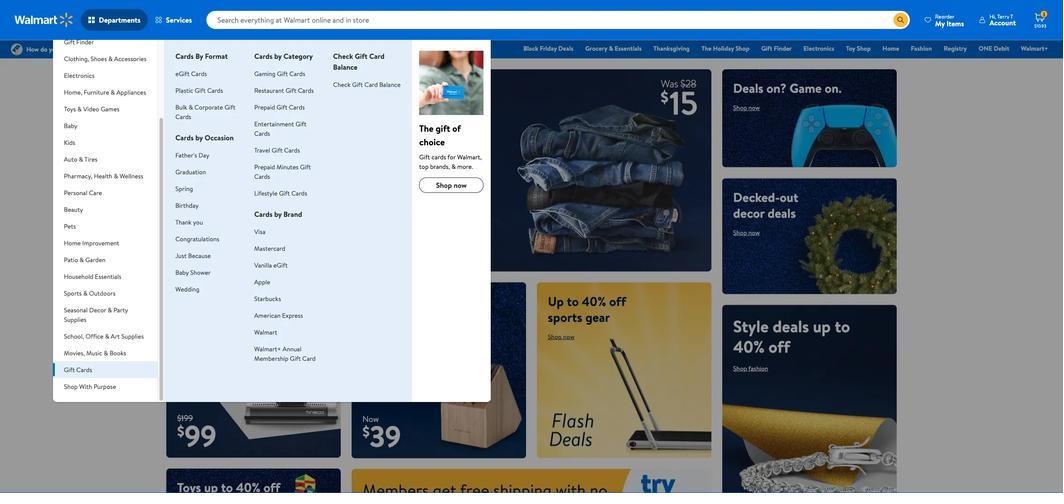 Task type: locate. For each thing, give the bounding box(es) containing it.
1 horizontal spatial finder
[[774, 44, 792, 53]]

up for home deals up to 30% off
[[177, 226, 195, 249]]

gift finder up on?
[[762, 44, 792, 53]]

1 horizontal spatial supplies
[[121, 332, 144, 341]]

of
[[453, 122, 461, 135]]

vanilla egift link
[[254, 261, 288, 270]]

supplies inside seasonal decor & party supplies
[[64, 315, 86, 324]]

appliances
[[117, 88, 146, 97]]

2 vertical spatial off
[[769, 335, 791, 358]]

gift cards image
[[419, 51, 484, 115]]

2 vertical spatial by
[[274, 209, 282, 219]]

gift finder up clothing,
[[64, 37, 94, 46]]

$ for 99
[[177, 421, 184, 441]]

clothing, shoes & accessories
[[64, 54, 146, 63]]

registry link
[[940, 44, 971, 53]]

day
[[199, 151, 209, 160]]

school,
[[64, 332, 84, 341]]

0 horizontal spatial up
[[177, 226, 195, 249]]

supplies inside 'dropdown button'
[[121, 332, 144, 341]]

wedding
[[175, 285, 200, 294]]

terry
[[998, 12, 1010, 20]]

vanilla
[[254, 261, 272, 270]]

40% inside style deals up to 40% off
[[734, 335, 765, 358]]

40% up shop fashion
[[734, 335, 765, 358]]

deals inside home deals up to 30% off
[[224, 206, 260, 229]]

cards by occasion
[[175, 133, 234, 143]]

just because
[[175, 251, 211, 260]]

up to 40% off sports gear
[[548, 293, 626, 326]]

check gift card balance
[[333, 51, 385, 72], [333, 80, 401, 89]]

card
[[369, 51, 385, 61], [365, 80, 378, 89], [302, 354, 316, 363]]

1 vertical spatial baby
[[175, 268, 189, 277]]

1 vertical spatial by
[[196, 133, 203, 143]]

walmart+
[[1022, 44, 1049, 53], [254, 345, 281, 354]]

school, office & art supplies
[[64, 332, 144, 341]]

home for home deals are served
[[363, 293, 396, 310]]

0 vertical spatial essentials
[[615, 44, 642, 53]]

off inside home deals up to 30% off
[[177, 247, 199, 270]]

now up cards by occasion
[[193, 119, 204, 128]]

patio
[[64, 255, 78, 264]]

cards up brand
[[291, 189, 307, 198]]

home
[[883, 44, 900, 53], [177, 206, 220, 229], [64, 239, 81, 248], [363, 293, 396, 310]]

entertainment gift cards link
[[254, 119, 307, 138]]

0 vertical spatial deals
[[559, 44, 574, 53]]

cards down restaurant gift cards link
[[289, 103, 305, 112]]

1 vertical spatial check gift card balance
[[333, 80, 401, 89]]

walmart+ inside walmart+ link
[[1022, 44, 1049, 53]]

0 horizontal spatial the
[[419, 122, 434, 135]]

by up gaming gift cards
[[274, 51, 282, 61]]

father's day
[[175, 151, 209, 160]]

1 horizontal spatial the
[[702, 44, 712, 53]]

0 horizontal spatial deals
[[559, 44, 574, 53]]

prepaid
[[254, 103, 275, 112], [254, 163, 275, 171]]

& right music
[[104, 349, 108, 358]]

baby down just
[[175, 268, 189, 277]]

walmart+ down $10.93
[[1022, 44, 1049, 53]]

electronics button
[[53, 67, 158, 84]]

1 vertical spatial prepaid
[[254, 163, 275, 171]]

now for high tech gifts, huge savings
[[193, 119, 204, 128]]

pets
[[64, 222, 76, 231]]

movies,
[[64, 349, 85, 358]]

shop now for deals on? game on.
[[734, 103, 760, 112]]

deals
[[559, 44, 574, 53], [734, 79, 764, 97]]

cards up "minutes"
[[284, 146, 300, 155]]

2 check from the top
[[333, 80, 351, 89]]

1 vertical spatial walmart+
[[254, 345, 281, 354]]

1 horizontal spatial electronics
[[804, 44, 835, 53]]

1 vertical spatial check
[[333, 80, 351, 89]]

Walmart Site-Wide search field
[[207, 11, 910, 29]]

walmart+ for walmart+ annual membership gift card
[[254, 345, 281, 354]]

& inside bulk & corporate gift cards
[[189, 103, 193, 112]]

by up day
[[196, 133, 203, 143]]

0 vertical spatial electronics
[[804, 44, 835, 53]]

finder for gift finder dropdown button
[[76, 37, 94, 46]]

shop with purpose button
[[53, 379, 158, 395]]

prepaid down travel
[[254, 163, 275, 171]]

$199 $ 99
[[177, 413, 217, 456]]

style deals up to 40% off
[[734, 315, 850, 358]]

by for occasion
[[196, 133, 203, 143]]

0 vertical spatial check gift card balance
[[333, 51, 385, 72]]

& right shoes
[[108, 54, 113, 63]]

1 horizontal spatial gift finder
[[762, 44, 792, 53]]

2 vertical spatial card
[[302, 354, 316, 363]]

personal care button
[[53, 185, 158, 201]]

cards left by
[[175, 51, 194, 61]]

deals for style deals up to 40% off
[[773, 315, 809, 338]]

shop fashion
[[734, 364, 768, 373]]

0 horizontal spatial gift finder
[[64, 37, 94, 46]]

supplies down seasonal
[[64, 315, 86, 324]]

more.
[[457, 162, 473, 171]]

just
[[175, 251, 187, 260]]

1 vertical spatial supplies
[[121, 332, 144, 341]]

now down sports
[[563, 333, 575, 341]]

& left art
[[105, 332, 109, 341]]

now down "deals on? game on."
[[749, 103, 760, 112]]

by for category
[[274, 51, 282, 61]]

0 vertical spatial off
[[177, 247, 199, 270]]

1 horizontal spatial 40%
[[734, 335, 765, 358]]

prepaid gift cards
[[254, 103, 305, 112]]

the gift of choice gift cards for walmart, top brands, & more.
[[419, 122, 482, 171]]

search icon image
[[898, 16, 905, 24]]

1 vertical spatial off
[[610, 293, 626, 310]]

cards down bulk
[[175, 112, 191, 121]]

now down decor
[[749, 228, 760, 237]]

deals right friday
[[559, 44, 574, 53]]

cards right "huge" on the top of the page
[[298, 86, 314, 95]]

deals left are
[[399, 293, 427, 310]]

0 vertical spatial the
[[702, 44, 712, 53]]

deals down the lifestyle on the top
[[224, 206, 260, 229]]

gaming gift cards link
[[254, 69, 305, 78]]

2 horizontal spatial off
[[769, 335, 791, 358]]

gift cards
[[64, 366, 92, 374]]

sports
[[64, 289, 82, 298]]

shop inside the toy shop link
[[857, 44, 871, 53]]

&
[[609, 44, 613, 53], [108, 54, 113, 63], [111, 88, 115, 97], [189, 103, 193, 112], [77, 104, 82, 113], [79, 155, 83, 164], [452, 162, 456, 171], [114, 172, 118, 180], [80, 255, 84, 264], [83, 289, 87, 298], [108, 306, 112, 315], [105, 332, 109, 341], [104, 349, 108, 358]]

1 vertical spatial to
[[567, 293, 579, 310]]

garden
[[85, 255, 106, 264]]

deals right decor
[[768, 204, 796, 222]]

0 vertical spatial to
[[199, 226, 214, 249]]

finder up clothing,
[[76, 37, 94, 46]]

gift finder inside 'link'
[[762, 44, 792, 53]]

0 vertical spatial balance
[[333, 62, 358, 72]]

gift finder inside dropdown button
[[64, 37, 94, 46]]

outdoors
[[89, 289, 116, 298]]

0 horizontal spatial off
[[177, 247, 199, 270]]

wedding link
[[175, 285, 200, 294]]

shop now link for home deals up to 30% off
[[177, 276, 204, 284]]

40% inside the "up to 40% off sports gear"
[[582, 293, 607, 310]]

1 vertical spatial egift
[[274, 261, 288, 270]]

essentials down patio & garden dropdown button
[[95, 272, 121, 281]]

0 vertical spatial up
[[177, 226, 195, 249]]

the up the 'choice'
[[419, 122, 434, 135]]

my
[[936, 18, 945, 28]]

office
[[86, 332, 104, 341]]

0 horizontal spatial to
[[199, 226, 214, 249]]

cards inside bulk & corporate gift cards
[[175, 112, 191, 121]]

0 vertical spatial by
[[274, 51, 282, 61]]

$ inside $199 $ 99
[[177, 421, 184, 441]]

to for home
[[199, 226, 214, 249]]

1 horizontal spatial $
[[363, 422, 370, 442]]

shop now link for high tech gifts, huge savings
[[177, 119, 204, 128]]

0 vertical spatial prepaid
[[254, 103, 275, 112]]

deals left on?
[[734, 79, 764, 97]]

on?
[[767, 79, 787, 97]]

1 vertical spatial electronics
[[64, 71, 95, 80]]

shop inside shop with purpose dropdown button
[[64, 382, 78, 391]]

registry
[[944, 44, 967, 53]]

1 vertical spatial essentials
[[95, 272, 121, 281]]

to inside home deals up to 30% off
[[199, 226, 214, 249]]

debit
[[994, 44, 1010, 53]]

gift inside the entertainment gift cards
[[296, 119, 307, 128]]

1 horizontal spatial walmart+
[[1022, 44, 1049, 53]]

prepaid down "restaurant" at the left of page
[[254, 103, 275, 112]]

off inside style deals up to 40% off
[[769, 335, 791, 358]]

shop inside the holiday shop link
[[736, 44, 750, 53]]

1 horizontal spatial to
[[567, 293, 579, 310]]

huge
[[267, 79, 294, 97]]

& right bulk
[[189, 103, 193, 112]]

shop now for decked-out decor deals
[[734, 228, 760, 237]]

check
[[333, 51, 353, 61], [333, 80, 351, 89]]

home inside "link"
[[883, 44, 900, 53]]

black friday deals
[[524, 44, 574, 53]]

electronics down clothing,
[[64, 71, 95, 80]]

0 horizontal spatial essentials
[[95, 272, 121, 281]]

cards down category
[[289, 69, 305, 78]]

0 horizontal spatial egift
[[175, 69, 190, 78]]

gift inside 'link'
[[762, 44, 773, 53]]

to inside style deals up to 40% off
[[835, 315, 850, 338]]

1 vertical spatial up
[[813, 315, 831, 338]]

top
[[419, 162, 429, 171]]

deals right style
[[773, 315, 809, 338]]

home improvement button
[[53, 235, 158, 252]]

supplies right art
[[121, 332, 144, 341]]

& down the for
[[452, 162, 456, 171]]

1 horizontal spatial up
[[813, 315, 831, 338]]

electronics left 'toy'
[[804, 44, 835, 53]]

$ inside now $ 39
[[363, 422, 370, 442]]

walmart+ link
[[1017, 44, 1053, 53]]

0 horizontal spatial electronics
[[64, 71, 95, 80]]

deals inside decked-out decor deals
[[768, 204, 796, 222]]

restaurant gift cards link
[[254, 86, 314, 95]]

cards down 'entertainment'
[[254, 129, 270, 138]]

& right toys
[[77, 104, 82, 113]]

toys & video games button
[[53, 101, 158, 117]]

home for home deals up to 30% off
[[177, 206, 220, 229]]

1 vertical spatial card
[[365, 80, 378, 89]]

high tech gifts, huge savings
[[177, 79, 294, 113]]

1 vertical spatial deals
[[734, 79, 764, 97]]

shop now for home deals up to 30% off
[[177, 276, 204, 284]]

big!
[[428, 197, 474, 238]]

home link
[[879, 44, 904, 53]]

baby for baby shower
[[175, 268, 189, 277]]

auto
[[64, 155, 77, 164]]

walmart+ inside walmart+ annual membership gift card
[[254, 345, 281, 354]]

0 horizontal spatial $
[[177, 421, 184, 441]]

finder left electronics link
[[774, 44, 792, 53]]

now up wedding at the bottom of page
[[193, 276, 204, 284]]

prepaid for prepaid minutes gift cards
[[254, 163, 275, 171]]

entertainment
[[254, 119, 294, 128]]

decor
[[734, 204, 765, 222]]

1 vertical spatial the
[[419, 122, 434, 135]]

cards
[[175, 51, 194, 61], [254, 51, 273, 61], [191, 69, 207, 78], [289, 69, 305, 78], [207, 86, 223, 95], [298, 86, 314, 95], [289, 103, 305, 112], [175, 112, 191, 121], [254, 129, 270, 138], [175, 133, 194, 143], [284, 146, 300, 155], [254, 172, 270, 181], [291, 189, 307, 198], [254, 209, 273, 219], [76, 366, 92, 374]]

annual
[[283, 345, 302, 354]]

cards up the lifestyle on the top
[[254, 172, 270, 181]]

0 vertical spatial check
[[333, 51, 353, 61]]

fashion
[[911, 44, 932, 53]]

0 horizontal spatial finder
[[76, 37, 94, 46]]

1 horizontal spatial off
[[610, 293, 626, 310]]

egift right vanilla
[[274, 261, 288, 270]]

2 vertical spatial to
[[835, 315, 850, 338]]

furniture
[[84, 88, 109, 97]]

cards up with
[[76, 366, 92, 374]]

1 horizontal spatial baby
[[175, 268, 189, 277]]

baby
[[64, 121, 77, 130], [175, 268, 189, 277]]

tires
[[84, 155, 97, 164]]

deals inside style deals up to 40% off
[[773, 315, 809, 338]]

2 horizontal spatial to
[[835, 315, 850, 338]]

egift up high
[[175, 69, 190, 78]]

1 horizontal spatial deals
[[734, 79, 764, 97]]

up inside home deals up to 30% off
[[177, 226, 195, 249]]

patio & garden
[[64, 255, 106, 264]]

1 prepaid from the top
[[254, 103, 275, 112]]

1 vertical spatial balance
[[379, 80, 401, 89]]

electronics inside dropdown button
[[64, 71, 95, 80]]

prepaid inside the prepaid minutes gift cards
[[254, 163, 275, 171]]

thanksgiving
[[654, 44, 690, 53]]

0 horizontal spatial balance
[[333, 62, 358, 72]]

departments button
[[81, 9, 148, 31]]

travel gift cards
[[254, 146, 300, 155]]

lifestyle gift cards
[[254, 189, 307, 198]]

pets button
[[53, 218, 158, 235]]

0 vertical spatial card
[[369, 51, 385, 61]]

essentials right the grocery
[[615, 44, 642, 53]]

by left brand
[[274, 209, 282, 219]]

0 horizontal spatial baby
[[64, 121, 77, 130]]

shop now for high tech gifts, huge savings
[[177, 119, 204, 128]]

by for brand
[[274, 209, 282, 219]]

game
[[790, 79, 822, 97]]

baby inside dropdown button
[[64, 121, 77, 130]]

the inside the gift of choice gift cards for walmart, top brands, & more.
[[419, 122, 434, 135]]

home for home
[[883, 44, 900, 53]]

walmart image
[[15, 13, 73, 27]]

shop now link for decked-out decor deals
[[734, 228, 760, 237]]

essentials inside 'dropdown button'
[[95, 272, 121, 281]]

home inside home deals up to 30% off
[[177, 206, 220, 229]]

cards up visa
[[254, 209, 273, 219]]

finder inside gift finder dropdown button
[[76, 37, 94, 46]]

gift cards button
[[53, 362, 158, 379]]

& left party
[[108, 306, 112, 315]]

1 vertical spatial 40%
[[734, 335, 765, 358]]

0 horizontal spatial supplies
[[64, 315, 86, 324]]

style
[[734, 315, 769, 338]]

finder inside gift finder 'link'
[[774, 44, 792, 53]]

40% right up
[[582, 293, 607, 310]]

cards inside dropdown button
[[76, 366, 92, 374]]

1 horizontal spatial essentials
[[615, 44, 642, 53]]

0 vertical spatial walmart+
[[1022, 44, 1049, 53]]

1 horizontal spatial egift
[[274, 261, 288, 270]]

baby down toys
[[64, 121, 77, 130]]

finder
[[76, 37, 94, 46], [774, 44, 792, 53]]

0 vertical spatial supplies
[[64, 315, 86, 324]]

deals for home deals are served
[[399, 293, 427, 310]]

t
[[1011, 12, 1014, 20]]

walmart+ up membership
[[254, 345, 281, 354]]

the left holiday
[[702, 44, 712, 53]]

care
[[89, 188, 102, 197]]

0 horizontal spatial 40%
[[582, 293, 607, 310]]

0 horizontal spatial walmart+
[[254, 345, 281, 354]]

category
[[284, 51, 313, 61]]

the holiday shop
[[702, 44, 750, 53]]

home inside dropdown button
[[64, 239, 81, 248]]

up inside style deals up to 40% off
[[813, 315, 831, 338]]

2 prepaid from the top
[[254, 163, 275, 171]]

0 vertical spatial baby
[[64, 121, 77, 130]]

0 vertical spatial 40%
[[582, 293, 607, 310]]



Task type: vqa. For each thing, say whether or not it's contained in the screenshot.
Mastercard
yes



Task type: describe. For each thing, give the bounding box(es) containing it.
now for deals on? game on.
[[749, 103, 760, 112]]

now for up to 40% off sports gear
[[563, 333, 575, 341]]

cards up corporate
[[207, 86, 223, 95]]

apple link
[[254, 278, 270, 287]]

account
[[990, 18, 1016, 28]]

shoes
[[91, 54, 107, 63]]

shop now link for up to 40% off sports gear
[[548, 333, 575, 341]]

visa
[[254, 227, 266, 236]]

just because link
[[175, 251, 211, 260]]

fashion
[[749, 364, 768, 373]]

cards up father's
[[175, 133, 194, 143]]

home deals are served
[[363, 293, 487, 310]]

plastic gift cards
[[175, 86, 223, 95]]

plastic
[[175, 86, 193, 95]]

toys
[[64, 104, 76, 113]]

now for decked-out decor deals
[[749, 228, 760, 237]]

gift inside the prepaid minutes gift cards
[[300, 163, 311, 171]]

& right patio
[[80, 255, 84, 264]]

express
[[282, 311, 303, 320]]

pharmacy,
[[64, 172, 92, 180]]

home for home improvement
[[64, 239, 81, 248]]

you
[[193, 218, 203, 227]]

deals for home deals up to 30% off
[[224, 206, 260, 229]]

departments
[[99, 15, 141, 25]]

purpose
[[94, 382, 116, 391]]

by
[[196, 51, 203, 61]]

baby shower
[[175, 268, 211, 277]]

gear
[[586, 309, 610, 326]]

& right the grocery
[[609, 44, 613, 53]]

to inside the "up to 40% off sports gear"
[[567, 293, 579, 310]]

cards up plastic gift cards
[[191, 69, 207, 78]]

restaurant gift cards
[[254, 86, 314, 95]]

pharmacy, health & wellness
[[64, 172, 143, 180]]

& right the furniture
[[111, 88, 115, 97]]

electronics for electronics link
[[804, 44, 835, 53]]

& inside 'dropdown button'
[[105, 332, 109, 341]]

travel gift cards link
[[254, 146, 300, 155]]

pharmacy, health & wellness button
[[53, 168, 158, 185]]

now down 'more.'
[[454, 180, 467, 190]]

starbucks link
[[254, 294, 281, 303]]

off for home deals up to 30% off
[[177, 247, 199, 270]]

shop now link for deals on? game on.
[[734, 103, 760, 112]]

reorder
[[936, 12, 955, 20]]

gift inside walmart+ annual membership gift card
[[290, 354, 301, 363]]

grocery
[[586, 44, 608, 53]]

gift
[[436, 122, 450, 135]]

cards by brand
[[254, 209, 302, 219]]

mastercard
[[254, 244, 285, 253]]

walmart
[[254, 328, 277, 337]]

thank
[[175, 218, 192, 227]]

hi,
[[990, 12, 997, 20]]

movies, music & books button
[[53, 345, 158, 362]]

vanilla egift
[[254, 261, 288, 270]]

one debit
[[979, 44, 1010, 53]]

& left tires
[[79, 155, 83, 164]]

& right sports
[[83, 289, 87, 298]]

household essentials button
[[53, 268, 158, 285]]

gift finder for gift finder dropdown button
[[64, 37, 94, 46]]

& inside "dropdown button"
[[108, 54, 113, 63]]

prepaid for prepaid gift cards
[[254, 103, 275, 112]]

card inside walmart+ annual membership gift card
[[302, 354, 316, 363]]

up for style deals up to 40% off
[[813, 315, 831, 338]]

entertainment gift cards
[[254, 119, 307, 138]]

travel
[[254, 146, 270, 155]]

the for holiday
[[702, 44, 712, 53]]

visa link
[[254, 227, 266, 236]]

starbucks
[[254, 294, 281, 303]]

home improvement
[[64, 239, 119, 248]]

bulk & corporate gift cards link
[[175, 103, 236, 121]]

music
[[86, 349, 102, 358]]

finder for gift finder 'link'
[[774, 44, 792, 53]]

walmart+ for walmart+
[[1022, 44, 1049, 53]]

99
[[184, 416, 217, 456]]

clothing,
[[64, 54, 89, 63]]

shop with purpose
[[64, 382, 116, 391]]

kids
[[64, 138, 75, 147]]

gift inside the gift of choice gift cards for walmart, top brands, & more.
[[419, 153, 430, 161]]

off inside the "up to 40% off sports gear"
[[610, 293, 626, 310]]

& inside the gift of choice gift cards for walmart, top brands, & more.
[[452, 162, 456, 171]]

household essentials
[[64, 272, 121, 281]]

shop fashion link
[[734, 364, 768, 373]]

& right health
[[114, 172, 118, 180]]

Search search field
[[207, 11, 910, 29]]

toys & video games
[[64, 104, 120, 113]]

services
[[166, 15, 192, 25]]

2 check gift card balance from the top
[[333, 80, 401, 89]]

holiday
[[713, 44, 734, 53]]

on.
[[825, 79, 842, 97]]

shop now for up to 40% off sports gear
[[548, 333, 575, 341]]

cards up gaming on the top left of the page
[[254, 51, 273, 61]]

wellness
[[120, 172, 143, 180]]

1 horizontal spatial balance
[[379, 80, 401, 89]]

lifestyle
[[254, 189, 278, 198]]

thank you link
[[175, 218, 203, 227]]

bulk
[[175, 103, 187, 112]]

american express
[[254, 311, 303, 320]]

home,
[[64, 88, 82, 97]]

for
[[448, 153, 456, 161]]

brand
[[284, 209, 302, 219]]

baby for baby
[[64, 121, 77, 130]]

beauty button
[[53, 201, 158, 218]]

egift cards
[[175, 69, 207, 78]]

1 check gift card balance from the top
[[333, 51, 385, 72]]

games
[[101, 104, 120, 113]]

baby button
[[53, 117, 158, 134]]

cards inside the prepaid minutes gift cards
[[254, 172, 270, 181]]

$ for 39
[[363, 422, 370, 442]]

1 check from the top
[[333, 51, 353, 61]]

save big!
[[363, 197, 474, 238]]

seasonal decor & party supplies button
[[53, 302, 158, 328]]

home, furniture & appliances button
[[53, 84, 158, 101]]

spring link
[[175, 184, 193, 193]]

supplies for school, office & art supplies
[[121, 332, 144, 341]]

lifestyle gift cards link
[[254, 189, 307, 198]]

reorder my items
[[936, 12, 965, 28]]

was dollar $199, now dollar 99 group
[[166, 413, 217, 458]]

supplies for seasonal decor & party supplies
[[64, 315, 86, 324]]

cards inside the entertainment gift cards
[[254, 129, 270, 138]]

thanksgiving link
[[650, 44, 694, 53]]

electronics for electronics dropdown button
[[64, 71, 95, 80]]

prepaid minutes gift cards
[[254, 163, 311, 181]]

household
[[64, 272, 93, 281]]

gift finder button
[[53, 34, 158, 50]]

off for style deals up to 40% off
[[769, 335, 791, 358]]

& inside seasonal decor & party supplies
[[108, 306, 112, 315]]

now dollar 39 null group
[[352, 414, 401, 459]]

american
[[254, 311, 281, 320]]

now $ 39
[[363, 414, 401, 457]]

0 vertical spatial egift
[[175, 69, 190, 78]]

deals on? game on.
[[734, 79, 842, 97]]

decor
[[89, 306, 106, 315]]

gift inside bulk & corporate gift cards
[[225, 103, 236, 112]]

toy
[[846, 44, 856, 53]]

gift finder for gift finder 'link'
[[762, 44, 792, 53]]

father's day link
[[175, 151, 209, 160]]

to for style
[[835, 315, 850, 338]]

now for home deals up to 30% off
[[193, 276, 204, 284]]

with
[[79, 382, 92, 391]]

seasonal decor & party supplies
[[64, 306, 128, 324]]

auto & tires button
[[53, 151, 158, 168]]

home, furniture & appliances
[[64, 88, 146, 97]]

the for gift
[[419, 122, 434, 135]]

birthday
[[175, 201, 199, 210]]



